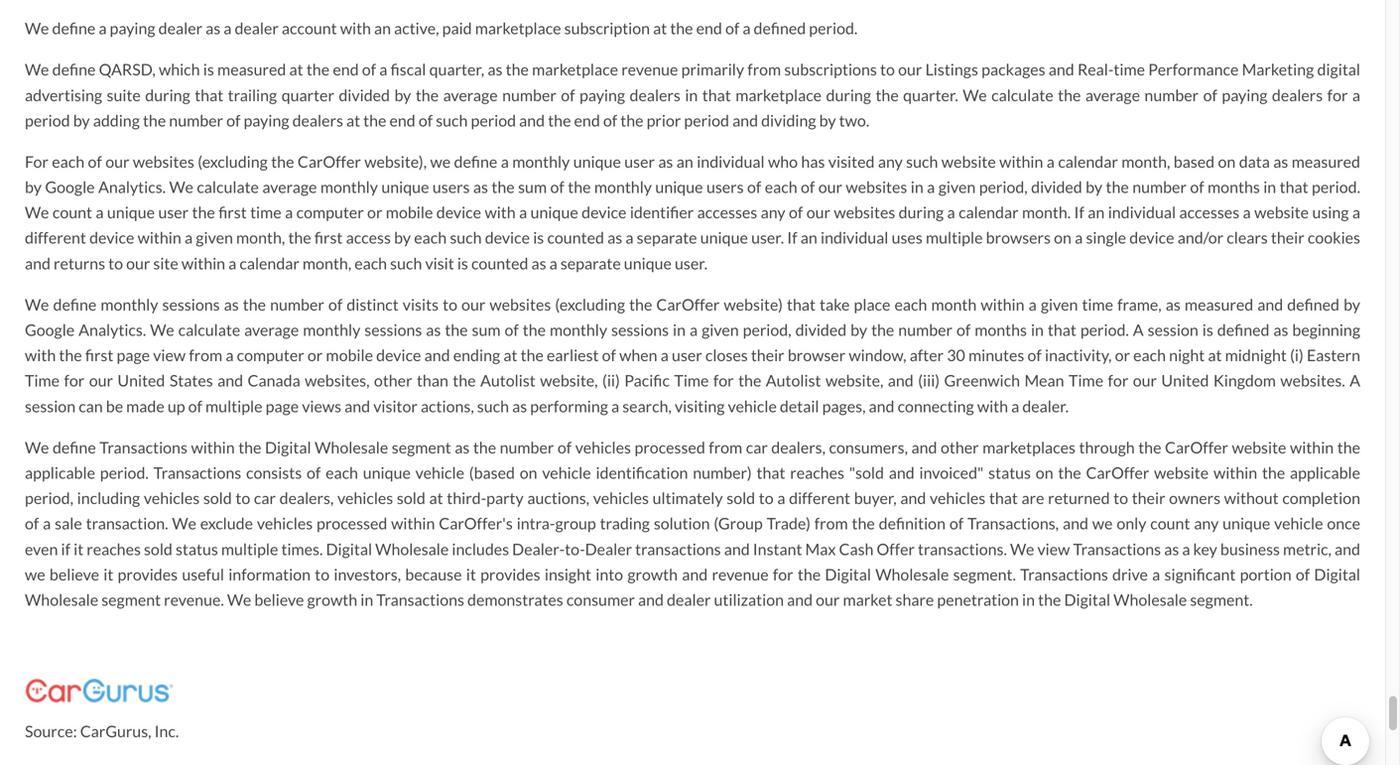 Task type: describe. For each thing, give the bounding box(es) containing it.
1 accesses from the left
[[697, 203, 757, 222]]

analytics. inside analytics. we calculate average monthly sessions as the sum of the monthly sessions in a given period, divided by the number of months in that period. a session is defined as beginning with the first page view from a computer or mobile device and ending at the earliest of when a user closes their browser window, after 30 minutes of inactivity, or each night at midnight (i) eastern time for our
[[79, 320, 146, 339]]

transactions left drive
[[1020, 565, 1108, 584]]

end left prior
[[574, 111, 600, 130]]

(excluding inside for each of our websites (excluding the caroffer website), we define a monthly unique user as an individual who has visited any such website within a calendar month, based on data as measured by google analytics. we calculate average monthly unique users as the sum of the monthly unique users of each of our websites in a given period, divided by the number of months in that period. we count a unique user the first time a computer or mobile device with a unique device identifier accesses any of our websites during a calendar month. if an individual accesses a website using a different device within a given month, the first access by each such device is counted as a separate unique user. if an individual uses multiple browsers on a single device and/or clears their cookies and returns to our site within a calendar month, each such visit is counted as a separate unique user.
[[198, 152, 268, 171]]

define for sessions
[[53, 295, 97, 314]]

vehicles up investors,
[[337, 488, 393, 508]]

market
[[843, 590, 893, 609]]

computer inside analytics. we calculate average monthly sessions as the sum of the monthly sessions in a given period, divided by the number of months in that period. a session is defined as beginning with the first page view from a computer or mobile device and ending at the earliest of when a user closes their browser window, after 30 minutes of inactivity, or each night at midnight (i) eastern time for our
[[237, 345, 304, 365]]

1 horizontal spatial it
[[103, 565, 113, 584]]

insight
[[545, 565, 591, 584]]

sold left third- in the left bottom of the page
[[397, 488, 426, 508]]

vehicles up transaction. at bottom
[[144, 488, 200, 508]]

0 horizontal spatial or
[[308, 345, 323, 365]]

within down states
[[191, 438, 235, 457]]

states
[[170, 371, 213, 390]]

an left active, on the left top of page
[[374, 18, 391, 38]]

2 horizontal spatial dealers
[[1272, 85, 1323, 104]]

period. inside analytics. we calculate average monthly sessions as the sum of the monthly sessions in a given period, divided by the number of months in that period. a session is defined as beginning with the first page view from a computer or mobile device and ending at the earliest of when a user closes their browser window, after 30 minutes of inactivity, or each night at midnight (i) eastern time for our
[[1080, 320, 1129, 339]]

wholesale down views on the bottom
[[315, 438, 388, 457]]

end up primarily
[[696, 18, 722, 38]]

our inside analytics. we calculate average monthly sessions as the sum of the monthly sessions in a given period, divided by the number of months in that period. a session is defined as beginning with the first page view from a computer or mobile device and ending at the earliest of when a user closes their browser window, after 30 minutes of inactivity, or each night at midnight (i) eastern time for our
[[89, 371, 113, 390]]

inc.
[[154, 721, 179, 741]]

closes
[[705, 345, 748, 365]]

once
[[1327, 514, 1360, 533]]

when
[[619, 345, 657, 365]]

1 vertical spatial segment.
[[1190, 590, 1253, 609]]

average down real-
[[1086, 85, 1140, 104]]

visited
[[828, 152, 875, 171]]

a inside websites. a session can be made up of multiple page views and visitor actions, such as performing a search, visiting vehicle detail pages, and connecting with a dealer.
[[1350, 371, 1360, 390]]

detail
[[780, 396, 819, 416]]

each down who
[[765, 177, 797, 197]]

for inside transactions. we view transactions as a key business metric, and we believe it provides useful information to investors, because it provides insight into growth and revenue for the digital wholesale segment. transactions drive a significant portion of digital wholesale segment revenue. we believe growth in transactions demonstrates consumer and dealer utilization and our market share penetration in the digital wholesale segment.
[[773, 565, 793, 584]]

if
[[61, 539, 70, 558]]

in right penetration
[[1022, 590, 1035, 609]]

0 vertical spatial status
[[989, 463, 1031, 482]]

0 horizontal spatial during
[[145, 85, 190, 104]]

quarter,
[[429, 60, 484, 79]]

2 vertical spatial marketplace
[[736, 85, 822, 104]]

investors,
[[334, 565, 401, 584]]

each inside we define monthly sessions as the number of distinct visits to our websites (excluding the caroffer website) that take place each month within a given time frame, as measured and defined by google
[[895, 295, 927, 314]]

view inside analytics. we calculate average monthly sessions as the sum of the monthly sessions in a given period, divided by the number of months in that period. a session is defined as beginning with the first page view from a computer or mobile device and ending at the earliest of when a user closes their browser window, after 30 minutes of inactivity, or each night at midnight (i) eastern time for our
[[153, 345, 186, 365]]

multiple inside websites. a session can be made up of multiple page views and visitor actions, such as performing a search, visiting vehicle detail pages, and connecting with a dealer.
[[205, 396, 263, 416]]

1 vertical spatial calendar
[[959, 203, 1019, 222]]

view inside transactions. we view transactions as a key business metric, and we believe it provides useful information to investors, because it provides insight into growth and revenue for the digital wholesale segment. transactions drive a significant portion of digital wholesale segment revenue. we believe growth in transactions demonstrates consumer and dealer utilization and our market share penetration in the digital wholesale segment.
[[1037, 539, 1070, 558]]

sessions inside we define monthly sessions as the number of distinct visits to our websites (excluding the caroffer website) that take place each month within a given time frame, as measured and defined by google
[[162, 295, 220, 314]]

segment inside we define transactions within the digital wholesale segment as the number of vehicles processed from car dealers, consumers, and other marketplaces through the caroffer website within the applicable period. transactions consists of each unique vehicle (based on vehicle identification number) that reaches "sold and invoiced" status on the caroffer website within the applicable period, including vehicles sold to car dealers, vehicles sold at third-party auctions, vehicles ultimately sold to a different buyer, and vehicles that are returned to their owners without completion of a sale transaction. we exclude vehicles processed within caroffer's intra-group trading solution (group trade) from the definition of transactions, and we only count any unique vehicle once even if it reaches sold status multiple times. digital wholesale includes dealer-to-dealer transactions and instant
[[392, 438, 451, 457]]

we inside we define monthly sessions as the number of distinct visits to our websites (excluding the caroffer website) that take place each month within a given time frame, as measured and defined by google
[[25, 295, 49, 314]]

on up are
[[1036, 463, 1053, 482]]

1 horizontal spatial dealers
[[630, 85, 681, 104]]

3 time from the left
[[1069, 371, 1104, 390]]

0 horizontal spatial counted
[[471, 253, 528, 273]]

monthly inside we define monthly sessions as the number of distinct visits to our websites (excluding the caroffer website) that take place each month within a given time frame, as measured and defined by google
[[101, 295, 158, 314]]

mobile inside for each of our websites (excluding the caroffer website), we define a monthly unique user as an individual who has visited any such website within a calendar month, based on data as measured by google analytics. we calculate average monthly unique users as the sum of the monthly unique users of each of our websites in a given period, divided by the number of months in that period. we count a unique user the first time a computer or mobile device with a unique device identifier accesses any of our websites during a calendar month. if an individual accesses a website using a different device within a given month, the first access by each such device is counted as a separate unique user. if an individual uses multiple browsers on a single device and/or clears their cookies and returns to our site within a calendar month, each such visit is counted as a separate unique user.
[[386, 203, 433, 222]]

by left two.
[[819, 111, 836, 130]]

each up "visit"
[[414, 228, 447, 247]]

data
[[1239, 152, 1270, 171]]

1 horizontal spatial dealer
[[235, 18, 279, 38]]

given inside analytics. we calculate average monthly sessions as the sum of the monthly sessions in a given period, divided by the number of months in that period. a session is defined as beginning with the first page view from a computer or mobile device and ending at the earliest of when a user closes their browser window, after 30 minutes of inactivity, or each night at midnight (i) eastern time for our
[[702, 320, 739, 339]]

prior
[[647, 111, 681, 130]]

dealer-
[[512, 539, 565, 558]]

0 horizontal spatial growth
[[307, 590, 357, 609]]

that up transactions,
[[989, 488, 1018, 508]]

that down which
[[195, 85, 223, 104]]

paying down marketing
[[1222, 85, 1268, 104]]

30
[[947, 345, 965, 365]]

including
[[77, 488, 140, 508]]

performing
[[530, 396, 608, 416]]

actions,
[[421, 396, 474, 416]]

divided inside we define qarsd, which is measured at the end of a fiscal quarter, as the marketplace revenue primarily from subscriptions to our listings packages and real-time performance marketing digital advertising suite during that trailing quarter divided by the average number of paying dealers in that marketplace during the quarter. we calculate the average number of paying dealers for a period by adding the number of paying dealers at the end of such period and the end of the prior period and dividing by two.
[[339, 85, 390, 104]]

for down the closes
[[713, 371, 734, 390]]

as inside we define transactions within the digital wholesale segment as the number of vehicles processed from car dealers, consumers, and other marketplaces through the caroffer website within the applicable period. transactions consists of each unique vehicle (based on vehicle identification number) that reaches "sold and invoiced" status on the caroffer website within the applicable period, including vehicles sold to car dealers, vehicles sold at third-party auctions, vehicles ultimately sold to a different buyer, and vehicles that are returned to their owners without completion of a sale transaction. we exclude vehicles processed within caroffer's intra-group trading solution (group trade) from the definition of transactions, and we only count any unique vehicle once even if it reaches sold status multiple times. digital wholesale includes dealer-to-dealer transactions and instant
[[455, 438, 470, 457]]

0 vertical spatial believe
[[50, 565, 99, 584]]

by down advertising
[[73, 111, 90, 130]]

end up quarter
[[333, 60, 359, 79]]

websites up uses
[[834, 203, 895, 222]]

transaction.
[[86, 514, 168, 533]]

1 period from the left
[[25, 111, 70, 130]]

0 vertical spatial dealers,
[[771, 438, 826, 457]]

count inside for each of our websites (excluding the caroffer website), we define a monthly unique user as an individual who has visited any such website within a calendar month, based on data as measured by google analytics. we calculate average monthly unique users as the sum of the monthly unique users of each of our websites in a given period, divided by the number of months in that period. we count a unique user the first time a computer or mobile device with a unique device identifier accesses any of our websites during a calendar month. if an individual accesses a website using a different device within a given month, the first access by each such device is counted as a separate unique user. if an individual uses multiple browsers on a single device and/or clears their cookies and returns to our site within a calendar month, each such visit is counted as a separate unique user.
[[52, 203, 92, 222]]

vehicle up auctions,
[[542, 463, 591, 482]]

it inside we define transactions within the digital wholesale segment as the number of vehicles processed from car dealers, consumers, and other marketplaces through the caroffer website within the applicable period. transactions consists of each unique vehicle (based on vehicle identification number) that reaches "sold and invoiced" status on the caroffer website within the applicable period, including vehicles sold to car dealers, vehicles sold at third-party auctions, vehicles ultimately sold to a different buyer, and vehicles that are returned to their owners without completion of a sale transaction. we exclude vehicles processed within caroffer's intra-group trading solution (group trade) from the definition of transactions, and we only count any unique vehicle once even if it reaches sold status multiple times. digital wholesale includes dealer-to-dealer transactions and instant
[[74, 539, 84, 558]]

by down fiscal
[[394, 85, 411, 104]]

average inside analytics. we calculate average monthly sessions as the sum of the monthly sessions in a given period, divided by the number of months in that period. a session is defined as beginning with the first page view from a computer or mobile device and ending at the earliest of when a user closes their browser window, after 30 minutes of inactivity, or each night at midnight (i) eastern time for our
[[244, 320, 299, 339]]

to up the "only"
[[1114, 488, 1128, 508]]

paying down subscription
[[580, 85, 625, 104]]

times.
[[281, 539, 323, 558]]

such inside websites. a session can be made up of multiple page views and visitor actions, such as performing a search, visiting vehicle detail pages, and connecting with a dealer.
[[477, 396, 509, 416]]

segment inside transactions. we view transactions as a key business metric, and we believe it provides useful information to investors, because it provides insight into growth and revenue for the digital wholesale segment. transactions drive a significant portion of digital wholesale segment revenue. we believe growth in transactions demonstrates consumer and dealer utilization and our market share penetration in the digital wholesale segment.
[[101, 590, 161, 609]]

consumer
[[566, 590, 635, 609]]

0 vertical spatial counted
[[547, 228, 604, 247]]

such left "visit"
[[390, 253, 422, 273]]

(based
[[469, 463, 515, 482]]

1 vertical spatial dealers,
[[279, 488, 334, 508]]

our inside we define qarsd, which is measured at the end of a fiscal quarter, as the marketplace revenue primarily from subscriptions to our listings packages and real-time performance marketing digital advertising suite during that trailing quarter divided by the average number of paying dealers in that marketplace during the quarter. we calculate the average number of paying dealers for a period by adding the number of paying dealers at the end of such period and the end of the prior period and dividing by two.
[[898, 60, 922, 79]]

transactions up exclude
[[153, 463, 241, 482]]

a inside analytics. we calculate average monthly sessions as the sum of the monthly sessions in a given period, divided by the number of months in that period. a session is defined as beginning with the first page view from a computer or mobile device and ending at the earliest of when a user closes their browser window, after 30 minutes of inactivity, or each night at midnight (i) eastern time for our
[[1133, 320, 1144, 339]]

paying down trailing
[[244, 111, 289, 130]]

vehicle inside websites. a session can be made up of multiple page views and visitor actions, such as performing a search, visiting vehicle detail pages, and connecting with a dealer.
[[728, 396, 777, 416]]

period, inside for each of our websites (excluding the caroffer website), we define a monthly unique user as an individual who has visited any such website within a calendar month, based on data as measured by google analytics. we calculate average monthly unique users as the sum of the monthly unique users of each of our websites in a given period, divided by the number of months in that period. we count a unique user the first time a computer or mobile device with a unique device identifier accesses any of our websites during a calendar month. if an individual accesses a website using a different device within a given month, the first access by each such device is counted as a separate unique user. if an individual uses multiple browsers on a single device and/or clears their cookies and returns to our site within a calendar month, each such visit is counted as a separate unique user.
[[979, 177, 1028, 197]]

any inside we define transactions within the digital wholesale segment as the number of vehicles processed from car dealers, consumers, and other marketplaces through the caroffer website within the applicable period. transactions consists of each unique vehicle (based on vehicle identification number) that reaches "sold and invoiced" status on the caroffer website within the applicable period, including vehicles sold to car dealers, vehicles sold at third-party auctions, vehicles ultimately sold to a different buyer, and vehicles that are returned to their owners without completion of a sale transaction. we exclude vehicles processed within caroffer's intra-group trading solution (group trade) from the definition of transactions, and we only count any unique vehicle once even if it reaches sold status multiple times. digital wholesale includes dealer-to-dealer transactions and instant
[[1194, 514, 1219, 533]]

party
[[486, 488, 524, 508]]

sold up the (group
[[727, 488, 755, 508]]

such up "visit"
[[450, 228, 482, 247]]

a inside we define monthly sessions as the number of distinct visits to our websites (excluding the caroffer website) that take place each month within a given time frame, as measured and defined by google
[[1029, 295, 1037, 314]]

other inside we define transactions within the digital wholesale segment as the number of vehicles processed from car dealers, consumers, and other marketplaces through the caroffer website within the applicable period. transactions consists of each unique vehicle (based on vehicle identification number) that reaches "sold and invoiced" status on the caroffer website within the applicable period, including vehicles sold to car dealers, vehicles sold at third-party auctions, vehicles ultimately sold to a different buyer, and vehicles that are returned to their owners without completion of a sale transaction. we exclude vehicles processed within caroffer's intra-group trading solution (group trade) from the definition of transactions, and we only count any unique vehicle once even if it reaches sold status multiple times. digital wholesale includes dealer-to-dealer transactions and instant
[[941, 438, 979, 457]]

of inside transactions. we view transactions as a key business metric, and we believe it provides useful information to investors, because it provides insight into growth and revenue for the digital wholesale segment. transactions drive a significant portion of digital wholesale segment revenue. we believe growth in transactions demonstrates consumer and dealer utilization and our market share penetration in the digital wholesale segment.
[[1296, 565, 1310, 584]]

website down quarter.
[[942, 152, 996, 171]]

different inside we define transactions within the digital wholesale segment as the number of vehicles processed from car dealers, consumers, and other marketplaces through the caroffer website within the applicable period. transactions consists of each unique vehicle (based on vehicle identification number) that reaches "sold and invoiced" status on the caroffer website within the applicable period, including vehicles sold to car dealers, vehicles sold at third-party auctions, vehicles ultimately sold to a different buyer, and vehicles that are returned to their owners without completion of a sale transaction. we exclude vehicles processed within caroffer's intra-group trading solution (group trade) from the definition of transactions, and we only count any unique vehicle once even if it reaches sold status multiple times. digital wholesale includes dealer-to-dealer transactions and instant
[[789, 488, 850, 508]]

an up single
[[1088, 203, 1105, 222]]

into
[[596, 565, 623, 584]]

clears
[[1227, 228, 1268, 247]]

beginning
[[1292, 320, 1360, 339]]

within right site
[[181, 253, 225, 273]]

0 horizontal spatial car
[[254, 488, 276, 508]]

only
[[1117, 514, 1147, 533]]

google inside we define monthly sessions as the number of distinct visits to our websites (excluding the caroffer website) that take place each month within a given time frame, as measured and defined by google
[[25, 320, 75, 339]]

websites,
[[305, 371, 370, 390]]

we inside transactions. we view transactions as a key business metric, and we believe it provides useful information to investors, because it provides insight into growth and revenue for the digital wholesale segment. transactions drive a significant portion of digital wholesale segment revenue. we believe growth in transactions demonstrates consumer and dealer utilization and our market share penetration in the digital wholesale segment.
[[25, 565, 45, 584]]

1 horizontal spatial during
[[826, 85, 871, 104]]

1 vertical spatial user.
[[675, 253, 708, 273]]

and/or
[[1178, 228, 1224, 247]]

third-
[[447, 488, 486, 508]]

sold down transaction. at bottom
[[144, 539, 173, 558]]

vehicles down invoiced"
[[930, 488, 986, 508]]

visitor
[[373, 396, 418, 416]]

average inside for each of our websites (excluding the caroffer website), we define a monthly unique user as an individual who has visited any such website within a calendar month, based on data as measured by google analytics. we calculate average monthly unique users as the sum of the monthly unique users of each of our websites in a given period, divided by the number of months in that period. we count a unique user the first time a computer or mobile device with a unique device identifier accesses any of our websites during a calendar month. if an individual accesses a website using a different device within a given month, the first access by each such device is counted as a separate unique user. if an individual uses multiple browsers on a single device and/or clears their cookies and returns to our site within a calendar month, each such visit is counted as a separate unique user.
[[262, 177, 317, 197]]

period. up subscriptions
[[809, 18, 858, 38]]

time inside we define qarsd, which is measured at the end of a fiscal quarter, as the marketplace revenue primarily from subscriptions to our listings packages and real-time performance marketing digital advertising suite during that trailing quarter divided by the average number of paying dealers in that marketplace during the quarter. we calculate the average number of paying dealers for a period by adding the number of paying dealers at the end of such period and the end of the prior period and dividing by two.
[[1114, 60, 1145, 79]]

auctions,
[[527, 488, 589, 508]]

0 vertical spatial reaches
[[790, 463, 844, 482]]

cash
[[839, 539, 874, 558]]

website)
[[724, 295, 783, 314]]

mobile inside analytics. we calculate average monthly sessions as the sum of the monthly sessions in a given period, divided by the number of months in that period. a session is defined as beginning with the first page view from a computer or mobile device and ending at the earliest of when a user closes their browser window, after 30 minutes of inactivity, or each night at midnight (i) eastern time for our
[[326, 345, 373, 365]]

search,
[[622, 396, 672, 416]]

define for within
[[53, 438, 96, 457]]

calculate inside analytics. we calculate average monthly sessions as the sum of the monthly sessions in a given period, divided by the number of months in that period. a session is defined as beginning with the first page view from a computer or mobile device and ending at the earliest of when a user closes their browser window, after 30 minutes of inactivity, or each night at midnight (i) eastern time for our
[[178, 320, 240, 339]]

visits
[[403, 295, 439, 314]]

inactivity,
[[1045, 345, 1112, 365]]

period. inside we define transactions within the digital wholesale segment as the number of vehicles processed from car dealers, consumers, and other marketplaces through the caroffer website within the applicable period. transactions consists of each unique vehicle (based on vehicle identification number) that reaches "sold and invoiced" status on the caroffer website within the applicable period, including vehicles sold to car dealers, vehicles sold at third-party auctions, vehicles ultimately sold to a different buyer, and vehicles that are returned to their owners without completion of a sale transaction. we exclude vehicles processed within caroffer's intra-group trading solution (group trade) from the definition of transactions, and we only count any unique vehicle once even if it reaches sold status multiple times. digital wholesale includes dealer-to-dealer transactions and instant
[[100, 463, 149, 482]]

their inside analytics. we calculate average monthly sessions as the sum of the monthly sessions in a given period, divided by the number of months in that period. a session is defined as beginning with the first page view from a computer or mobile device and ending at the earliest of when a user closes their browser window, after 30 minutes of inactivity, or each night at midnight (i) eastern time for our
[[751, 345, 785, 365]]

identification
[[596, 463, 688, 482]]

of inside websites. a session can be made up of multiple page views and visitor actions, such as performing a search, visiting vehicle detail pages, and connecting with a dealer.
[[188, 396, 202, 416]]

2 horizontal spatial or
[[1115, 345, 1130, 365]]

transactions down the made
[[99, 438, 187, 457]]

portion
[[1240, 565, 1292, 584]]

to up exclude
[[236, 488, 250, 508]]

websites down the adding
[[133, 152, 194, 171]]

wholesale down drive
[[1114, 590, 1187, 609]]

owners
[[1169, 488, 1221, 508]]

from inside we define qarsd, which is measured at the end of a fiscal quarter, as the marketplace revenue primarily from subscriptions to our listings packages and real-time performance marketing digital advertising suite during that trailing quarter divided by the average number of paying dealers in that marketplace during the quarter. we calculate the average number of paying dealers for a period by adding the number of paying dealers at the end of such period and the end of the prior period and dividing by two.
[[748, 60, 781, 79]]

1 vertical spatial individual
[[1108, 203, 1176, 222]]

from up "max"
[[814, 514, 848, 533]]

caroffer inside we define monthly sessions as the number of distinct visits to our websites (excluding the caroffer website) that take place each month within a given time frame, as measured and defined by google
[[656, 295, 720, 314]]

buyer,
[[854, 488, 897, 508]]

sold up exclude
[[203, 488, 232, 508]]

transactions. we view transactions as a key business metric, and we believe it provides useful information to investors, because it provides insight into growth and revenue for the digital wholesale segment. transactions drive a significant portion of digital wholesale segment revenue. we believe growth in transactions demonstrates consumer and dealer utilization and our market share penetration in the digital wholesale segment.
[[25, 539, 1360, 609]]

quarter
[[282, 85, 334, 104]]

0 vertical spatial car
[[746, 438, 768, 457]]

session inside websites. a session can be made up of multiple page views and visitor actions, such as performing a search, visiting vehicle detail pages, and connecting with a dealer.
[[25, 396, 76, 416]]

wholesale up because
[[375, 539, 449, 558]]

number inside we define monthly sessions as the number of distinct visits to our websites (excluding the caroffer website) that take place each month within a given time frame, as measured and defined by google
[[270, 295, 324, 314]]

1 horizontal spatial separate
[[637, 228, 697, 247]]

0 vertical spatial user.
[[751, 228, 784, 247]]

1 vertical spatial marketplace
[[532, 60, 618, 79]]

utilization
[[714, 590, 784, 609]]

vehicle up third- in the left bottom of the page
[[415, 463, 464, 482]]

trade)
[[767, 514, 811, 533]]

primary logo image
[[25, 679, 174, 703]]

or inside for each of our websites (excluding the caroffer website), we define a monthly unique user as an individual who has visited any such website within a calendar month, based on data as measured by google analytics. we calculate average monthly unique users as the sum of the monthly unique users of each of our websites in a given period, divided by the number of months in that period. we count a unique user the first time a computer or mobile device with a unique device identifier accesses any of our websites during a calendar month. if an individual accesses a website using a different device within a given month, the first access by each such device is counted as a separate unique user. if an individual uses multiple browsers on a single device and/or clears their cookies and returns to our site within a calendar month, each such visit is counted as a separate unique user.
[[367, 203, 382, 222]]

an down prior
[[677, 152, 693, 171]]

each down access at top
[[354, 253, 387, 273]]

within up because
[[391, 514, 435, 533]]

2 horizontal spatial it
[[466, 565, 476, 584]]

multiple inside for each of our websites (excluding the caroffer website), we define a monthly unique user as an individual who has visited any such website within a calendar month, based on data as measured by google analytics. we calculate average monthly unique users as the sum of the monthly unique users of each of our websites in a given period, divided by the number of months in that period. we count a unique user the first time a computer or mobile device with a unique device identifier accesses any of our websites during a calendar month. if an individual accesses a website using a different device within a given month, the first access by each such device is counted as a separate unique user. if an individual uses multiple browsers on a single device and/or clears their cookies and returns to our site within a calendar month, each such visit is counted as a separate unique user.
[[926, 228, 983, 247]]

1 horizontal spatial sessions
[[364, 320, 422, 339]]

we define qarsd, which is measured at the end of a fiscal quarter, as the marketplace revenue primarily from subscriptions to our listings packages and real-time performance marketing digital advertising suite during that trailing quarter divided by the average number of paying dealers in that marketplace during the quarter. we calculate the average number of paying dealers for a period by adding the number of paying dealers at the end of such period and the end of the prior period and dividing by two.
[[25, 60, 1360, 130]]

given inside we define monthly sessions as the number of distinct visits to our websites (excluding the caroffer website) that take place each month within a given time frame, as measured and defined by google
[[1041, 295, 1078, 314]]

in up mean
[[1031, 320, 1044, 339]]

at inside we define transactions within the digital wholesale segment as the number of vehicles processed from car dealers, consumers, and other marketplaces through the caroffer website within the applicable period. transactions consists of each unique vehicle (based on vehicle identification number) that reaches "sold and invoiced" status on the caroffer website within the applicable period, including vehicles sold to car dealers, vehicles sold at third-party auctions, vehicles ultimately sold to a different buyer, and vehicles that are returned to their owners without completion of a sale transaction. we exclude vehicles processed within caroffer's intra-group trading solution (group trade) from the definition of transactions, and we only count any unique vehicle once even if it reaches sold status multiple times. digital wholesale includes dealer-to-dealer transactions and instant
[[429, 488, 443, 508]]

2 united from the left
[[1161, 371, 1209, 390]]

0 vertical spatial processed
[[635, 438, 705, 457]]

computer inside for each of our websites (excluding the caroffer website), we define a monthly unique user as an individual who has visited any such website within a calendar month, based on data as measured by google analytics. we calculate average monthly unique users as the sum of the monthly unique users of each of our websites in a given period, divided by the number of months in that period. we count a unique user the first time a computer or mobile device with a unique device identifier accesses any of our websites during a calendar month. if an individual accesses a website using a different device within a given month, the first access by each such device is counted as a separate unique user. if an individual uses multiple browsers on a single device and/or clears their cookies and returns to our site within a calendar month, each such visit is counted as a separate unique user.
[[296, 203, 364, 222]]

each right for in the left of the page
[[52, 152, 84, 171]]

sum inside for each of our websites (excluding the caroffer website), we define a monthly unique user as an individual who has visited any such website within a calendar month, based on data as measured by google analytics. we calculate average monthly unique users as the sum of the monthly unique users of each of our websites in a given period, divided by the number of months in that period. we count a unique user the first time a computer or mobile device with a unique device identifier accesses any of our websites during a calendar month. if an individual accesses a website using a different device within a given month, the first access by each such device is counted as a separate unique user. if an individual uses multiple browsers on a single device and/or clears their cookies and returns to our site within a calendar month, each such visit is counted as a separate unique user.
[[518, 177, 547, 197]]

transactions.
[[918, 539, 1007, 558]]

1 vertical spatial first
[[314, 228, 343, 247]]

source:
[[25, 721, 77, 741]]

pacific
[[624, 371, 670, 390]]

to inside we define monthly sessions as the number of distinct visits to our websites (excluding the caroffer website) that take place each month within a given time frame, as measured and defined by google
[[443, 295, 457, 314]]

0 vertical spatial defined
[[754, 18, 806, 38]]

0 horizontal spatial user
[[158, 203, 189, 222]]

for down inactivity,
[[1108, 371, 1129, 390]]

to inside transactions. we view transactions as a key business metric, and we believe it provides useful information to investors, because it provides insight into growth and revenue for the digital wholesale segment. transactions drive a significant portion of digital wholesale segment revenue. we believe growth in transactions demonstrates consumer and dealer utilization and our market share penetration in the digital wholesale segment.
[[315, 565, 330, 584]]

1 provides from the left
[[118, 565, 178, 584]]

place
[[854, 295, 891, 314]]

2 horizontal spatial sessions
[[611, 320, 669, 339]]

on down 'month.'
[[1054, 228, 1072, 247]]

access
[[346, 228, 391, 247]]

vehicles up trading
[[593, 488, 649, 508]]

by right access at top
[[394, 228, 411, 247]]

qarsd,
[[99, 60, 156, 79]]

be
[[106, 396, 123, 416]]

websites down visited
[[846, 177, 907, 197]]

united states and canada websites, other than the autolist website, (ii) pacific time for the autolist website, and (iii) greenwich mean time for our united kingdom
[[117, 371, 1276, 390]]

that inside analytics. we calculate average monthly sessions as the sum of the monthly sessions in a given period, divided by the number of months in that period. a session is defined as beginning with the first page view from a computer or mobile device and ending at the earliest of when a user closes their browser window, after 30 minutes of inactivity, or each night at midnight (i) eastern time for our
[[1048, 320, 1077, 339]]

we inside we define transactions within the digital wholesale segment as the number of vehicles processed from car dealers, consumers, and other marketplaces through the caroffer website within the applicable period. transactions consists of each unique vehicle (based on vehicle identification number) that reaches "sold and invoiced" status on the caroffer website within the applicable period, including vehicles sold to car dealers, vehicles sold at third-party auctions, vehicles ultimately sold to a different buyer, and vehicles that are returned to their owners without completion of a sale transaction. we exclude vehicles processed within caroffer's intra-group trading solution (group trade) from the definition of transactions, and we only count any unique vehicle once even if it reaches sold status multiple times. digital wholesale includes dealer-to-dealer transactions and instant
[[1092, 514, 1113, 533]]

dividing
[[761, 111, 816, 130]]

different inside for each of our websites (excluding the caroffer website), we define a monthly unique user as an individual who has visited any such website within a calendar month, based on data as measured by google analytics. we calculate average monthly unique users as the sum of the monthly unique users of each of our websites in a given period, divided by the number of months in that period. we count a unique user the first time a computer or mobile device with a unique device identifier accesses any of our websites during a calendar month. if an individual accesses a website using a different device within a given month, the first access by each such device is counted as a separate unique user. if an individual uses multiple browsers on a single device and/or clears their cookies and returns to our site within a calendar month, each such visit is counted as a separate unique user.
[[25, 228, 86, 247]]

0 horizontal spatial dealers
[[292, 111, 343, 130]]

1 vertical spatial believe
[[254, 590, 304, 609]]

for inside we define qarsd, which is measured at the end of a fiscal quarter, as the marketplace revenue primarily from subscriptions to our listings packages and real-time performance marketing digital advertising suite during that trailing quarter divided by the average number of paying dealers in that marketplace during the quarter. we calculate the average number of paying dealers for a period by adding the number of paying dealers at the end of such period and the end of the prior period and dividing by two.
[[1327, 85, 1348, 104]]

uses
[[892, 228, 923, 247]]

by inside we define monthly sessions as the number of distinct visits to our websites (excluding the caroffer website) that take place each month within a given time frame, as measured and defined by google
[[1344, 295, 1360, 314]]

0 horizontal spatial individual
[[697, 152, 765, 171]]

1 horizontal spatial growth
[[627, 565, 678, 584]]

website up owners
[[1154, 463, 1209, 482]]

1 horizontal spatial user
[[624, 152, 655, 171]]

two.
[[839, 111, 869, 130]]

multiple inside we define transactions within the digital wholesale segment as the number of vehicles processed from car dealers, consumers, and other marketplaces through the caroffer website within the applicable period. transactions consists of each unique vehicle (based on vehicle identification number) that reaches "sold and invoiced" status on the caroffer website within the applicable period, including vehicles sold to car dealers, vehicles sold at third-party auctions, vehicles ultimately sold to a different buyer, and vehicles that are returned to their owners without completion of a sale transaction. we exclude vehicles processed within caroffer's intra-group trading solution (group trade) from the definition of transactions, and we only count any unique vehicle once even if it reaches sold status multiple times. digital wholesale includes dealer-to-dealer transactions and instant
[[221, 539, 278, 558]]

0 horizontal spatial processed
[[317, 514, 387, 533]]

and inside analytics. we calculate average monthly sessions as the sum of the monthly sessions in a given period, divided by the number of months in that period. a session is defined as beginning with the first page view from a computer or mobile device and ending at the earliest of when a user closes their browser window, after 30 minutes of inactivity, or each night at midnight (i) eastern time for our
[[424, 345, 450, 365]]

in down data
[[1263, 177, 1276, 197]]

analytics. inside for each of our websites (excluding the caroffer website), we define a monthly unique user as an individual who has visited any such website within a calendar month, based on data as measured by google analytics. we calculate average monthly unique users as the sum of the monthly unique users of each of our websites in a given period, divided by the number of months in that period. we count a unique user the first time a computer or mobile device with a unique device identifier accesses any of our websites during a calendar month. if an individual accesses a website using a different device within a given month, the first access by each such device is counted as a separate unique user. if an individual uses multiple browsers on a single device and/or clears their cookies and returns to our site within a calendar month, each such visit is counted as a separate unique user.
[[98, 177, 166, 197]]

such inside we define qarsd, which is measured at the end of a fiscal quarter, as the marketplace revenue primarily from subscriptions to our listings packages and real-time performance marketing digital advertising suite during that trailing quarter divided by the average number of paying dealers in that marketplace during the quarter. we calculate the average number of paying dealers for a period by adding the number of paying dealers at the end of such period and the end of the prior period and dividing by two.
[[436, 111, 468, 130]]

even
[[25, 539, 58, 558]]

transactions
[[635, 539, 721, 558]]

2 autolist from the left
[[766, 371, 821, 390]]

group
[[555, 514, 596, 533]]

information
[[228, 565, 311, 584]]

such down quarter.
[[906, 152, 938, 171]]

key
[[1193, 539, 1217, 558]]

by down for in the left of the page
[[25, 177, 42, 197]]

account
[[282, 18, 337, 38]]

by up single
[[1086, 177, 1103, 197]]

months inside for each of our websites (excluding the caroffer website), we define a monthly unique user as an individual who has visited any such website within a calendar month, based on data as measured by google analytics. we calculate average monthly unique users as the sum of the monthly unique users of each of our websites in a given period, divided by the number of months in that period. we count a unique user the first time a computer or mobile device with a unique device identifier accesses any of our websites during a calendar month. if an individual accesses a website using a different device within a given month, the first access by each such device is counted as a separate unique user. if an individual uses multiple browsers on a single device and/or clears their cookies and returns to our site within a calendar month, each such visit is counted as a separate unique user.
[[1208, 177, 1260, 197]]

on up party
[[520, 463, 537, 482]]

exclude
[[200, 514, 253, 533]]

their inside for each of our websites (excluding the caroffer website), we define a monthly unique user as an individual who has visited any such website within a calendar month, based on data as measured by google analytics. we calculate average monthly unique users as the sum of the monthly unique users of each of our websites in a given period, divided by the number of months in that period. we count a unique user the first time a computer or mobile device with a unique device identifier accesses any of our websites during a calendar month. if an individual accesses a website using a different device within a given month, the first access by each such device is counted as a separate unique user. if an individual uses multiple browsers on a single device and/or clears their cookies and returns to our site within a calendar month, each such visit is counted as a separate unique user.
[[1271, 228, 1305, 247]]

1 horizontal spatial any
[[878, 152, 903, 171]]

1 website, from the left
[[540, 371, 598, 390]]

2 vertical spatial individual
[[821, 228, 889, 247]]

using
[[1312, 203, 1349, 222]]

0 vertical spatial marketplace
[[475, 18, 561, 38]]

packages
[[982, 60, 1045, 79]]

within up 'month.'
[[999, 152, 1043, 171]]

caroffer down through
[[1086, 463, 1149, 482]]

within up the completion
[[1290, 438, 1334, 457]]

max cash offer
[[805, 539, 915, 558]]

1 vertical spatial any
[[761, 203, 786, 222]]

we define monthly sessions as the number of distinct visits to our websites (excluding the caroffer website) that take place each month within a given time frame, as measured and defined by google
[[25, 295, 1360, 339]]

we define a paying dealer as a dealer account with an active, paid marketplace subscription at the end of a defined period.
[[25, 18, 858, 38]]

2 accesses from the left
[[1179, 203, 1240, 222]]

vehicle up metric,
[[1274, 514, 1323, 533]]

0 horizontal spatial month,
[[236, 228, 285, 247]]

0 horizontal spatial separate
[[560, 253, 621, 273]]

within inside we define monthly sessions as the number of distinct visits to our websites (excluding the caroffer website) that take place each month within a given time frame, as measured and defined by google
[[981, 295, 1025, 314]]

session inside analytics. we calculate average monthly sessions as the sum of the monthly sessions in a given period, divided by the number of months in that period. a session is defined as beginning with the first page view from a computer or mobile device and ending at the earliest of when a user closes their browser window, after 30 minutes of inactivity, or each night at midnight (i) eastern time for our
[[1148, 320, 1198, 339]]

website up without
[[1232, 438, 1286, 457]]

up
[[168, 396, 185, 416]]

we define transactions within the digital wholesale segment as the number of vehicles processed from car dealers, consumers, and other marketplaces through the caroffer website within the applicable period. transactions consists of each unique vehicle (based on vehicle identification number) that reaches "sold and invoiced" status on the caroffer website within the applicable period, including vehicles sold to car dealers, vehicles sold at third-party auctions, vehicles ultimately sold to a different buyer, and vehicles that are returned to their owners without completion of a sale transaction. we exclude vehicles processed within caroffer's intra-group trading solution (group trade) from the definition of transactions, and we only count any unique vehicle once even if it reaches sold status multiple times. digital wholesale includes dealer-to-dealer transactions and instant
[[25, 438, 1360, 558]]

website up 'clears'
[[1254, 203, 1309, 222]]

penetration
[[937, 590, 1019, 609]]

0 vertical spatial if
[[1074, 203, 1084, 222]]

for
[[25, 152, 48, 171]]

within up without
[[1214, 463, 1257, 482]]

in up uses
[[911, 177, 924, 197]]

cargurus,
[[80, 721, 151, 741]]

1 users from the left
[[433, 177, 470, 197]]

browser
[[788, 345, 846, 365]]

on left data
[[1218, 152, 1236, 171]]

are
[[1022, 488, 1044, 508]]

has
[[801, 152, 825, 171]]

define for paying
[[52, 18, 96, 38]]

user inside analytics. we calculate average monthly sessions as the sum of the monthly sessions in a given period, divided by the number of months in that period. a session is defined as beginning with the first page view from a computer or mobile device and ending at the earliest of when a user closes their browser window, after 30 minutes of inactivity, or each night at midnight (i) eastern time for our
[[672, 345, 702, 365]]

than
[[417, 371, 448, 390]]

revenue inside transactions. we view transactions as a key business metric, and we believe it provides useful information to investors, because it provides insight into growth and revenue for the digital wholesale segment. transactions drive a significant portion of digital wholesale segment revenue. we believe growth in transactions demonstrates consumer and dealer utilization and our market share penetration in the digital wholesale segment.
[[712, 565, 769, 584]]

dealer.
[[1022, 396, 1069, 416]]

0 vertical spatial month,
[[1122, 152, 1170, 171]]

1 united from the left
[[117, 371, 165, 390]]

paid
[[442, 18, 472, 38]]

based
[[1174, 152, 1215, 171]]

we inside analytics. we calculate average monthly sessions as the sum of the monthly sessions in a given period, divided by the number of months in that period. a session is defined as beginning with the first page view from a computer or mobile device and ending at the earliest of when a user closes their browser window, after 30 minutes of inactivity, or each night at midnight (i) eastern time for our
[[150, 320, 174, 339]]

define inside for each of our websites (excluding the caroffer website), we define a monthly unique user as an individual who has visited any such website within a calendar month, based on data as measured by google analytics. we calculate average monthly unique users as the sum of the monthly unique users of each of our websites in a given period, divided by the number of months in that period. we count a unique user the first time a computer or mobile device with a unique device identifier accesses any of our websites during a calendar month. if an individual accesses a website using a different device within a given month, the first access by each such device is counted as a separate unique user. if an individual uses multiple browsers on a single device and/or clears their cookies and returns to our site within a calendar month, each such visit is counted as a separate unique user.
[[454, 152, 497, 171]]

source: cargurus, inc.
[[25, 721, 179, 741]]



Task type: locate. For each thing, give the bounding box(es) containing it.
wholesale down the if
[[25, 590, 98, 609]]

1 vertical spatial divided
[[1031, 177, 1082, 197]]

1 horizontal spatial count
[[1150, 514, 1190, 533]]

computer up access at top
[[296, 203, 364, 222]]

caroffer up owners
[[1165, 438, 1228, 457]]

to right returns
[[108, 253, 123, 273]]

1 autolist from the left
[[480, 371, 536, 390]]

first inside analytics. we calculate average monthly sessions as the sum of the monthly sessions in a given period, divided by the number of months in that period. a session is defined as beginning with the first page view from a computer or mobile device and ending at the earliest of when a user closes their browser window, after 30 minutes of inactivity, or each night at midnight (i) eastern time for our
[[85, 345, 113, 365]]

greenwich
[[944, 371, 1020, 390]]

their right 'clears'
[[1271, 228, 1305, 247]]

number inside analytics. we calculate average monthly sessions as the sum of the monthly sessions in a given period, divided by the number of months in that period. a session is defined as beginning with the first page view from a computer or mobile device and ending at the earliest of when a user closes their browser window, after 30 minutes of inactivity, or each night at midnight (i) eastern time for our
[[898, 320, 953, 339]]

0 vertical spatial months
[[1208, 177, 1260, 197]]

count inside we define transactions within the digital wholesale segment as the number of vehicles processed from car dealers, consumers, and other marketplaces through the caroffer website within the applicable period. transactions consists of each unique vehicle (based on vehicle identification number) that reaches "sold and invoiced" status on the caroffer website within the applicable period, including vehicles sold to car dealers, vehicles sold at third-party auctions, vehicles ultimately sold to a different buyer, and vehicles that are returned to their owners without completion of a sale transaction. we exclude vehicles processed within caroffer's intra-group trading solution (group trade) from the definition of transactions, and we only count any unique vehicle once even if it reaches sold status multiple times. digital wholesale includes dealer-to-dealer transactions and instant
[[1150, 514, 1190, 533]]

to right visits
[[443, 295, 457, 314]]

divided up 'month.'
[[1031, 177, 1082, 197]]

that inside we define monthly sessions as the number of distinct visits to our websites (excluding the caroffer website) that take place each month within a given time frame, as measured and defined by google
[[787, 295, 816, 314]]

during inside for each of our websites (excluding the caroffer website), we define a monthly unique user as an individual who has visited any such website within a calendar month, based on data as measured by google analytics. we calculate average monthly unique users as the sum of the monthly unique users of each of our websites in a given period, divided by the number of months in that period. we count a unique user the first time a computer or mobile device with a unique device identifier accesses any of our websites during a calendar month. if an individual accesses a website using a different device within a given month, the first access by each such device is counted as a separate unique user. if an individual uses multiple browsers on a single device and/or clears their cookies and returns to our site within a calendar month, each such visit is counted as a separate unique user.
[[899, 203, 944, 222]]

(excluding inside we define monthly sessions as the number of distinct visits to our websites (excluding the caroffer website) that take place each month within a given time frame, as measured and defined by google
[[555, 295, 625, 314]]

google inside for each of our websites (excluding the caroffer website), we define a monthly unique user as an individual who has visited any such website within a calendar month, based on data as measured by google analytics. we calculate average monthly unique users as the sum of the monthly unique users of each of our websites in a given period, divided by the number of months in that period. we count a unique user the first time a computer or mobile device with a unique device identifier accesses any of our websites during a calendar month. if an individual accesses a website using a different device within a given month, the first access by each such device is counted as a separate unique user. if an individual uses multiple browsers on a single device and/or clears their cookies and returns to our site within a calendar month, each such visit is counted as a separate unique user.
[[45, 177, 95, 197]]

vehicles up identification
[[575, 438, 631, 457]]

individual left uses
[[821, 228, 889, 247]]

connecting
[[898, 396, 974, 416]]

0 horizontal spatial provides
[[118, 565, 178, 584]]

period, up 'month.'
[[979, 177, 1028, 197]]

2 vertical spatial period,
[[25, 488, 73, 508]]

0 horizontal spatial session
[[25, 396, 76, 416]]

autolist down the ending
[[480, 371, 536, 390]]

0 horizontal spatial autolist
[[480, 371, 536, 390]]

digital
[[1317, 60, 1360, 79]]

marketing
[[1242, 60, 1314, 79]]

calculate inside we define qarsd, which is measured at the end of a fiscal quarter, as the marketplace revenue primarily from subscriptions to our listings packages and real-time performance marketing digital advertising suite during that trailing quarter divided by the average number of paying dealers in that marketplace during the quarter. we calculate the average number of paying dealers for a period by adding the number of paying dealers at the end of such period and the end of the prior period and dividing by two.
[[991, 85, 1054, 104]]

performance
[[1148, 60, 1239, 79]]

their
[[1271, 228, 1305, 247], [751, 345, 785, 365], [1132, 488, 1165, 508]]

number inside we define transactions within the digital wholesale segment as the number of vehicles processed from car dealers, consumers, and other marketplaces through the caroffer website within the applicable period. transactions consists of each unique vehicle (based on vehicle identification number) that reaches "sold and invoiced" status on the caroffer website within the applicable period, including vehicles sold to car dealers, vehicles sold at third-party auctions, vehicles ultimately sold to a different buyer, and vehicles that are returned to their owners without completion of a sale transaction. we exclude vehicles processed within caroffer's intra-group trading solution (group trade) from the definition of transactions, and we only count any unique vehicle once even if it reaches sold status multiple times. digital wholesale includes dealer-to-dealer transactions and instant
[[500, 438, 554, 457]]

it
[[74, 539, 84, 558], [103, 565, 113, 584], [466, 565, 476, 584]]

1 vertical spatial analytics.
[[79, 320, 146, 339]]

we inside for each of our websites (excluding the caroffer website), we define a monthly unique user as an individual who has visited any such website within a calendar month, based on data as measured by google analytics. we calculate average monthly unique users as the sum of the monthly unique users of each of our websites in a given period, divided by the number of months in that period. we count a unique user the first time a computer or mobile device with a unique device identifier accesses any of our websites during a calendar month. if an individual accesses a website using a different device within a given month, the first access by each such device is counted as a separate unique user. if an individual uses multiple browsers on a single device and/or clears their cookies and returns to our site within a calendar month, each such visit is counted as a separate unique user.
[[430, 152, 451, 171]]

calculate up states
[[178, 320, 240, 339]]

sum inside analytics. we calculate average monthly sessions as the sum of the monthly sessions in a given period, divided by the number of months in that period. a session is defined as beginning with the first page view from a computer or mobile device and ending at the earliest of when a user closes their browser window, after 30 minutes of inactivity, or each night at midnight (i) eastern time for our
[[472, 320, 501, 339]]

we
[[430, 152, 451, 171], [1092, 514, 1113, 533], [25, 565, 45, 584]]

2 users from the left
[[706, 177, 744, 197]]

status up "useful"
[[176, 539, 218, 558]]

active,
[[394, 18, 439, 38]]

user
[[624, 152, 655, 171], [158, 203, 189, 222], [672, 345, 702, 365]]

view down transactions,
[[1037, 539, 1070, 558]]

and inside for each of our websites (excluding the caroffer website), we define a monthly unique user as an individual who has visited any such website within a calendar month, based on data as measured by google analytics. we calculate average monthly unique users as the sum of the monthly unique users of each of our websites in a given period, divided by the number of months in that period. we count a unique user the first time a computer or mobile device with a unique device identifier accesses any of our websites during a calendar month. if an individual accesses a website using a different device within a given month, the first access by each such device is counted as a separate unique user. if an individual uses multiple browsers on a single device and/or clears their cookies and returns to our site within a calendar month, each such visit is counted as a separate unique user.
[[25, 253, 51, 273]]

0 horizontal spatial any
[[761, 203, 786, 222]]

2 vertical spatial we
[[25, 565, 45, 584]]

1 time from the left
[[25, 371, 60, 390]]

time inside for each of our websites (excluding the caroffer website), we define a monthly unique user as an individual who has visited any such website within a calendar month, based on data as measured by google analytics. we calculate average monthly unique users as the sum of the monthly unique users of each of our websites in a given period, divided by the number of months in that period. we count a unique user the first time a computer or mobile device with a unique device identifier accesses any of our websites during a calendar month. if an individual accesses a website using a different device within a given month, the first access by each such device is counted as a separate unique user. if an individual uses multiple browsers on a single device and/or clears their cookies and returns to our site within a calendar month, each such visit is counted as a separate unique user.
[[250, 203, 281, 222]]

adding
[[93, 111, 140, 130]]

0 horizontal spatial page
[[117, 345, 150, 365]]

1 vertical spatial session
[[25, 396, 76, 416]]

in down primarily
[[685, 85, 698, 104]]

0 vertical spatial divided
[[339, 85, 390, 104]]

united up the made
[[117, 371, 165, 390]]

time
[[1114, 60, 1145, 79], [250, 203, 281, 222], [1082, 295, 1113, 314]]

measured inside we define monthly sessions as the number of distinct visits to our websites (excluding the caroffer website) that take place each month within a given time frame, as measured and defined by google
[[1185, 295, 1253, 314]]

1 vertical spatial their
[[751, 345, 785, 365]]

listings
[[925, 60, 978, 79]]

with inside for each of our websites (excluding the caroffer website), we define a monthly unique user as an individual who has visited any such website within a calendar month, based on data as measured by google analytics. we calculate average monthly unique users as the sum of the monthly unique users of each of our websites in a given period, divided by the number of months in that period. we count a unique user the first time a computer or mobile device with a unique device identifier accesses any of our websites during a calendar month. if an individual accesses a website using a different device within a given month, the first access by each such device is counted as a separate unique user. if an individual uses multiple browsers on a single device and/or clears their cookies and returns to our site within a calendar month, each such visit is counted as a separate unique user.
[[485, 203, 516, 222]]

to inside for each of our websites (excluding the caroffer website), we define a monthly unique user as an individual who has visited any such website within a calendar month, based on data as measured by google analytics. we calculate average monthly unique users as the sum of the monthly unique users of each of our websites in a given period, divided by the number of months in that period. we count a unique user the first time a computer or mobile device with a unique device identifier accesses any of our websites during a calendar month. if an individual accesses a website using a different device within a given month, the first access by each such device is counted as a separate unique user. if an individual uses multiple browsers on a single device and/or clears their cookies and returns to our site within a calendar month, each such visit is counted as a separate unique user.
[[108, 253, 123, 273]]

marketplace right paid
[[475, 18, 561, 38]]

as inside we define qarsd, which is measured at the end of a fiscal quarter, as the marketplace revenue primarily from subscriptions to our listings packages and real-time performance marketing digital advertising suite during that trailing quarter divided by the average number of paying dealers in that marketplace during the quarter. we calculate the average number of paying dealers for a period by adding the number of paying dealers at the end of such period and the end of the prior period and dividing by two.
[[488, 60, 503, 79]]

includes
[[452, 539, 509, 558]]

demonstrates
[[467, 590, 563, 609]]

measured inside we define qarsd, which is measured at the end of a fiscal quarter, as the marketplace revenue primarily from subscriptions to our listings packages and real-time performance marketing digital advertising suite during that trailing quarter divided by the average number of paying dealers in that marketplace during the quarter. we calculate the average number of paying dealers for a period by adding the number of paying dealers at the end of such period and the end of the prior period and dividing by two.
[[217, 60, 286, 79]]

in
[[685, 85, 698, 104], [911, 177, 924, 197], [1263, 177, 1276, 197], [673, 320, 686, 339], [1031, 320, 1044, 339], [360, 590, 373, 609], [1022, 590, 1035, 609]]

period
[[25, 111, 70, 130], [471, 111, 516, 130], [684, 111, 729, 130]]

1 horizontal spatial a
[[1350, 371, 1360, 390]]

with inside websites. a session can be made up of multiple page views and visitor actions, such as performing a search, visiting vehicle detail pages, and connecting with a dealer.
[[977, 396, 1008, 416]]

within right month
[[981, 295, 1025, 314]]

each
[[52, 152, 84, 171], [765, 177, 797, 197], [414, 228, 447, 247], [354, 253, 387, 273], [895, 295, 927, 314], [1133, 345, 1166, 365], [326, 463, 358, 482]]

views
[[302, 396, 341, 416]]

1 vertical spatial count
[[1150, 514, 1190, 533]]

measured up "night"
[[1185, 295, 1253, 314]]

0 horizontal spatial believe
[[50, 565, 99, 584]]

1 horizontal spatial user.
[[751, 228, 784, 247]]

advertising
[[25, 85, 102, 104]]

defined
[[754, 18, 806, 38], [1287, 295, 1340, 314], [1217, 320, 1270, 339]]

1 vertical spatial months
[[975, 320, 1027, 339]]

1 vertical spatial growth
[[307, 590, 357, 609]]

number)
[[693, 463, 752, 482]]

websites.
[[1280, 371, 1345, 390]]

period.
[[809, 18, 858, 38], [1312, 177, 1360, 197], [1080, 320, 1129, 339], [100, 463, 149, 482]]

period. inside for each of our websites (excluding the caroffer website), we define a monthly unique user as an individual who has visited any such website within a calendar month, based on data as measured by google analytics. we calculate average monthly unique users as the sum of the monthly unique users of each of our websites in a given period, divided by the number of months in that period. we count a unique user the first time a computer or mobile device with a unique device identifier accesses any of our websites during a calendar month. if an individual accesses a website using a different device within a given month, the first access by each such device is counted as a separate unique user. if an individual uses multiple browsers on a single device and/or clears their cookies and returns to our site within a calendar month, each such visit is counted as a separate unique user.
[[1312, 177, 1360, 197]]

mean
[[1025, 371, 1064, 390]]

0 horizontal spatial calendar
[[240, 253, 300, 273]]

websites. a session can be made up of multiple page views and visitor actions, such as performing a search, visiting vehicle detail pages, and connecting with a dealer.
[[25, 371, 1360, 416]]

other
[[374, 371, 412, 390], [941, 438, 979, 457]]

0 horizontal spatial reaches
[[87, 539, 141, 558]]

2 vertical spatial calculate
[[178, 320, 240, 339]]

within
[[999, 152, 1043, 171], [138, 228, 181, 247], [181, 253, 225, 273], [981, 295, 1025, 314], [191, 438, 235, 457], [1290, 438, 1334, 457], [1214, 463, 1257, 482], [391, 514, 435, 533]]

defined inside analytics. we calculate average monthly sessions as the sum of the monthly sessions in a given period, divided by the number of months in that period. a session is defined as beginning with the first page view from a computer or mobile device and ending at the earliest of when a user closes their browser window, after 30 minutes of inactivity, or each night at midnight (i) eastern time for our
[[1217, 320, 1270, 339]]

session left can
[[25, 396, 76, 416]]

defined up beginning
[[1287, 295, 1340, 314]]

1 horizontal spatial their
[[1132, 488, 1165, 508]]

1 horizontal spatial counted
[[547, 228, 604, 247]]

provides up demonstrates
[[480, 565, 540, 584]]

identifier
[[630, 203, 694, 222]]

for
[[1327, 85, 1348, 104], [64, 371, 85, 390], [713, 371, 734, 390], [1108, 371, 1129, 390], [773, 565, 793, 584]]

(iii)
[[918, 371, 940, 390]]

months inside analytics. we calculate average monthly sessions as the sum of the monthly sessions in a given period, divided by the number of months in that period. a session is defined as beginning with the first page view from a computer or mobile device and ending at the earliest of when a user closes their browser window, after 30 minutes of inactivity, or each night at midnight (i) eastern time for our
[[975, 320, 1027, 339]]

2 website, from the left
[[826, 371, 884, 390]]

by inside analytics. we calculate average monthly sessions as the sum of the monthly sessions in a given period, divided by the number of months in that period. a session is defined as beginning with the first page view from a computer or mobile device and ending at the earliest of when a user closes their browser window, after 30 minutes of inactivity, or each night at midnight (i) eastern time for our
[[851, 320, 867, 339]]

2 applicable from the left
[[1290, 463, 1360, 482]]

vehicles up times.
[[257, 514, 313, 533]]

user. up website)
[[751, 228, 784, 247]]

if right 'month.'
[[1074, 203, 1084, 222]]

1 horizontal spatial car
[[746, 438, 768, 457]]

car down consists
[[254, 488, 276, 508]]

mobile up access at top
[[386, 203, 433, 222]]

1 horizontal spatial calendar
[[959, 203, 1019, 222]]

without
[[1224, 488, 1279, 508]]

2 vertical spatial their
[[1132, 488, 1165, 508]]

our inside transactions. we view transactions as a key business metric, and we believe it provides useful information to investors, because it provides insight into growth and revenue for the digital wholesale segment. transactions drive a significant portion of digital wholesale segment revenue. we believe growth in transactions demonstrates consumer and dealer utilization and our market share penetration in the digital wholesale segment.
[[816, 590, 840, 609]]

1 vertical spatial calculate
[[197, 177, 259, 197]]

for down digital
[[1327, 85, 1348, 104]]

returned
[[1048, 488, 1110, 508]]

period,
[[979, 177, 1028, 197], [743, 320, 791, 339], [25, 488, 73, 508]]

1 vertical spatial if
[[787, 228, 797, 247]]

1 horizontal spatial we
[[430, 152, 451, 171]]

processed
[[635, 438, 705, 457], [317, 514, 387, 533]]

it down transaction. at bottom
[[103, 565, 113, 584]]

our inside we define monthly sessions as the number of distinct visits to our websites (excluding the caroffer website) that take place each month within a given time frame, as measured and defined by google
[[461, 295, 486, 314]]

for each of our websites (excluding the caroffer website), we define a monthly unique user as an individual who has visited any such website within a calendar month, based on data as measured by google analytics. we calculate average monthly unique users as the sum of the monthly unique users of each of our websites in a given period, divided by the number of months in that period. we count a unique user the first time a computer or mobile device with a unique device identifier accesses any of our websites during a calendar month. if an individual accesses a website using a different device within a given month, the first access by each such device is counted as a separate unique user. if an individual uses multiple browsers on a single device and/or clears their cookies and returns to our site within a calendar month, each such visit is counted as a separate unique user.
[[25, 152, 1360, 273]]

caroffer
[[298, 152, 361, 171], [656, 295, 720, 314], [1165, 438, 1228, 457], [1086, 463, 1149, 482]]

measured up using
[[1292, 152, 1360, 171]]

1 vertical spatial different
[[789, 488, 850, 508]]

subscription
[[564, 18, 650, 38]]

1 vertical spatial separate
[[560, 253, 621, 273]]

users
[[433, 177, 470, 197], [706, 177, 744, 197]]

0 horizontal spatial sum
[[472, 320, 501, 339]]

2 period from the left
[[471, 111, 516, 130]]

provides up the 'revenue.'
[[118, 565, 178, 584]]

an
[[374, 18, 391, 38], [677, 152, 693, 171], [1088, 203, 1105, 222], [801, 228, 817, 247]]

a down eastern
[[1350, 371, 1360, 390]]

or right inactivity,
[[1115, 345, 1130, 365]]

period, inside we define transactions within the digital wholesale segment as the number of vehicles processed from car dealers, consumers, and other marketplaces through the caroffer website within the applicable period. transactions consists of each unique vehicle (based on vehicle identification number) that reaches "sold and invoiced" status on the caroffer website within the applicable period, including vehicles sold to car dealers, vehicles sold at third-party auctions, vehicles ultimately sold to a different buyer, and vehicles that are returned to their owners without completion of a sale transaction. we exclude vehicles processed within caroffer's intra-group trading solution (group trade) from the definition of transactions, and we only count any unique vehicle once even if it reaches sold status multiple times. digital wholesale includes dealer-to-dealer transactions and instant
[[25, 488, 73, 508]]

1 vertical spatial month,
[[236, 228, 285, 247]]

average up the canada
[[244, 320, 299, 339]]

average
[[443, 85, 498, 104], [1086, 85, 1140, 104], [262, 177, 317, 197], [244, 320, 299, 339]]

in inside we define qarsd, which is measured at the end of a fiscal quarter, as the marketplace revenue primarily from subscriptions to our listings packages and real-time performance marketing digital advertising suite during that trailing quarter divided by the average number of paying dealers in that marketplace during the quarter. we calculate the average number of paying dealers for a period by adding the number of paying dealers at the end of such period and the end of the prior period and dividing by two.
[[685, 85, 698, 104]]

1 horizontal spatial session
[[1148, 320, 1198, 339]]

(ii)
[[602, 371, 620, 390]]

(i)
[[1290, 345, 1304, 365]]

by down place
[[851, 320, 867, 339]]

divided inside for each of our websites (excluding the caroffer website), we define a monthly unique user as an individual who has visited any such website within a calendar month, based on data as measured by google analytics. we calculate average monthly unique users as the sum of the monthly unique users of each of our websites in a given period, divided by the number of months in that period. we count a unique user the first time a computer or mobile device with a unique device identifier accesses any of our websites during a calendar month. if an individual accesses a website using a different device within a given month, the first access by each such device is counted as a separate unique user. if an individual uses multiple browsers on a single device and/or clears their cookies and returns to our site within a calendar month, each such visit is counted as a separate unique user.
[[1031, 177, 1082, 197]]

0 horizontal spatial divided
[[339, 85, 390, 104]]

consists
[[246, 463, 302, 482]]

growth down investors,
[[307, 590, 357, 609]]

applicable
[[25, 463, 95, 482], [1290, 463, 1360, 482]]

an down has
[[801, 228, 817, 247]]

1 horizontal spatial accesses
[[1179, 203, 1240, 222]]

page inside websites. a session can be made up of multiple page views and visitor actions, such as performing a search, visiting vehicle detail pages, and connecting with a dealer.
[[266, 396, 299, 416]]

dealer down transactions at the bottom of page
[[667, 590, 711, 609]]

transactions
[[99, 438, 187, 457], [153, 463, 241, 482], [1073, 539, 1161, 558], [1020, 565, 1108, 584], [376, 590, 464, 609]]

is
[[203, 60, 214, 79], [533, 228, 544, 247], [457, 253, 468, 273], [1202, 320, 1213, 339]]

divided up browser
[[795, 320, 847, 339]]

view up states
[[153, 345, 186, 365]]

that inside for each of our websites (excluding the caroffer website), we define a monthly unique user as an individual who has visited any such website within a calendar month, based on data as measured by google analytics. we calculate average monthly unique users as the sum of the monthly unique users of each of our websites in a given period, divided by the number of months in that period. we count a unique user the first time a computer or mobile device with a unique device identifier accesses any of our websites during a calendar month. if an individual accesses a website using a different device within a given month, the first access by each such device is counted as a separate unique user. if an individual uses multiple browsers on a single device and/or clears their cookies and returns to our site within a calendar month, each such visit is counted as a separate unique user.
[[1280, 177, 1308, 197]]

page down the canada
[[266, 396, 299, 416]]

period, inside analytics. we calculate average monthly sessions as the sum of the monthly sessions in a given period, divided by the number of months in that period. a session is defined as beginning with the first page view from a computer or mobile device and ending at the earliest of when a user closes their browser window, after 30 minutes of inactivity, or each night at midnight (i) eastern time for our
[[743, 320, 791, 339]]

1 horizontal spatial page
[[266, 396, 299, 416]]

1 horizontal spatial website,
[[826, 371, 884, 390]]

different up trade)
[[789, 488, 850, 508]]

1 horizontal spatial applicable
[[1290, 463, 1360, 482]]

1 vertical spatial google
[[25, 320, 75, 339]]

through
[[1079, 438, 1135, 457]]

1 vertical spatial mobile
[[326, 345, 373, 365]]

0 vertical spatial calculate
[[991, 85, 1054, 104]]

divided inside analytics. we calculate average monthly sessions as the sum of the monthly sessions in a given period, divided by the number of months in that period. a session is defined as beginning with the first page view from a computer or mobile device and ending at the earliest of when a user closes their browser window, after 30 minutes of inactivity, or each night at midnight (i) eastern time for our
[[795, 320, 847, 339]]

monthly
[[512, 152, 570, 171], [320, 177, 378, 197], [594, 177, 652, 197], [101, 295, 158, 314], [303, 320, 361, 339], [550, 320, 607, 339]]

0 vertical spatial analytics.
[[98, 177, 166, 197]]

intra-
[[517, 514, 555, 533]]

0 vertical spatial revenue
[[621, 60, 678, 79]]

2 horizontal spatial during
[[899, 203, 944, 222]]

during down which
[[145, 85, 190, 104]]

multiple down the canada
[[205, 396, 263, 416]]

after
[[910, 345, 944, 365]]

2 vertical spatial month,
[[303, 253, 351, 273]]

0 vertical spatial count
[[52, 203, 92, 222]]

website, up pages,
[[826, 371, 884, 390]]

suite
[[107, 85, 141, 104]]

visiting
[[675, 396, 725, 416]]

session up "night"
[[1148, 320, 1198, 339]]

2 horizontal spatial calendar
[[1058, 152, 1118, 171]]

with inside analytics. we calculate average monthly sessions as the sum of the monthly sessions in a given period, divided by the number of months in that period. a session is defined as beginning with the first page view from a computer or mobile device and ending at the earliest of when a user closes their browser window, after 30 minutes of inactivity, or each night at midnight (i) eastern time for our
[[25, 345, 56, 365]]

0 horizontal spatial status
[[176, 539, 218, 558]]

0 horizontal spatial other
[[374, 371, 412, 390]]

which
[[159, 60, 200, 79]]

for inside analytics. we calculate average monthly sessions as the sum of the monthly sessions in a given period, divided by the number of months in that period. a session is defined as beginning with the first page view from a computer or mobile device and ending at the earliest of when a user closes their browser window, after 30 minutes of inactivity, or each night at midnight (i) eastern time for our
[[64, 371, 85, 390]]

0 vertical spatial first
[[218, 203, 247, 222]]

a
[[99, 18, 107, 38], [224, 18, 232, 38], [743, 18, 751, 38], [379, 60, 387, 79], [1352, 85, 1360, 104], [501, 152, 509, 171], [1047, 152, 1055, 171], [927, 177, 935, 197], [96, 203, 104, 222], [285, 203, 293, 222], [519, 203, 527, 222], [947, 203, 955, 222], [1243, 203, 1251, 222], [1352, 203, 1360, 222], [185, 228, 193, 247], [626, 228, 634, 247], [1075, 228, 1083, 247], [228, 253, 236, 273], [549, 253, 557, 273], [1029, 295, 1037, 314], [690, 320, 698, 339], [226, 345, 234, 365], [661, 345, 669, 365], [611, 396, 619, 416], [1011, 396, 1019, 416], [777, 488, 785, 508], [43, 514, 51, 533], [1182, 539, 1190, 558], [1152, 565, 1160, 584]]

define inside we define qarsd, which is measured at the end of a fiscal quarter, as the marketplace revenue primarily from subscriptions to our listings packages and real-time performance marketing digital advertising suite during that trailing quarter divided by the average number of paying dealers in that marketplace during the quarter. we calculate the average number of paying dealers for a period by adding the number of paying dealers at the end of such period and the end of the prior period and dividing by two.
[[52, 60, 96, 79]]

2 provides from the left
[[480, 565, 540, 584]]

segment. up penetration
[[953, 565, 1016, 584]]

is inside analytics. we calculate average monthly sessions as the sum of the monthly sessions in a given period, divided by the number of months in that period. a session is defined as beginning with the first page view from a computer or mobile device and ending at the earliest of when a user closes their browser window, after 30 minutes of inactivity, or each night at midnight (i) eastern time for our
[[1202, 320, 1213, 339]]

that right number)
[[757, 463, 785, 482]]

0 horizontal spatial user.
[[675, 253, 708, 273]]

in down investors,
[[360, 590, 373, 609]]

sale
[[55, 514, 82, 533]]

dealers
[[630, 85, 681, 104], [1272, 85, 1323, 104], [292, 111, 343, 130]]

1 vertical spatial (excluding
[[555, 295, 625, 314]]

wholesale up the share
[[875, 565, 949, 584]]

measured inside for each of our websites (excluding the caroffer website), we define a monthly unique user as an individual who has visited any such website within a calendar month, based on data as measured by google analytics. we calculate average monthly unique users as the sum of the monthly unique users of each of our websites in a given period, divided by the number of months in that period. we count a unique user the first time a computer or mobile device with a unique device identifier accesses any of our websites during a calendar month. if an individual accesses a website using a different device within a given month, the first access by each such device is counted as a separate unique user. if an individual uses multiple browsers on a single device and/or clears their cookies and returns to our site within a calendar month, each such visit is counted as a separate unique user.
[[1292, 152, 1360, 171]]

during up two.
[[826, 85, 871, 104]]

that up inactivity,
[[1048, 320, 1077, 339]]

device inside analytics. we calculate average monthly sessions as the sum of the monthly sessions in a given period, divided by the number of months in that period. a session is defined as beginning with the first page view from a computer or mobile device and ending at the earliest of when a user closes their browser window, after 30 minutes of inactivity, or each night at midnight (i) eastern time for our
[[376, 345, 421, 365]]

of inside we define monthly sessions as the number of distinct visits to our websites (excluding the caroffer website) that take place each month within a given time frame, as measured and defined by google
[[328, 295, 343, 314]]

0 horizontal spatial revenue
[[621, 60, 678, 79]]

primarily
[[681, 60, 744, 79]]

their inside we define transactions within the digital wholesale segment as the number of vehicles processed from car dealers, consumers, and other marketplaces through the caroffer website within the applicable period. transactions consists of each unique vehicle (based on vehicle identification number) that reaches "sold and invoiced" status on the caroffer website within the applicable period, including vehicles sold to car dealers, vehicles sold at third-party auctions, vehicles ultimately sold to a different buyer, and vehicles that are returned to their owners without completion of a sale transaction. we exclude vehicles processed within caroffer's intra-group trading solution (group trade) from the definition of transactions, and we only count any unique vehicle once even if it reaches sold status multiple times. digital wholesale includes dealer-to-dealer transactions and instant
[[1132, 488, 1165, 508]]

websites inside we define monthly sessions as the number of distinct visits to our websites (excluding the caroffer website) that take place each month within a given time frame, as measured and defined by google
[[490, 295, 551, 314]]

1 vertical spatial reaches
[[87, 539, 141, 558]]

autolist up detail
[[766, 371, 821, 390]]

dealers down marketing
[[1272, 85, 1323, 104]]

1 vertical spatial computer
[[237, 345, 304, 365]]

2 horizontal spatial user
[[672, 345, 702, 365]]

sessions
[[162, 295, 220, 314], [364, 320, 422, 339], [611, 320, 669, 339]]

is inside we define qarsd, which is measured at the end of a fiscal quarter, as the marketplace revenue primarily from subscriptions to our listings packages and real-time performance marketing digital advertising suite during that trailing quarter divided by the average number of paying dealers in that marketplace during the quarter. we calculate the average number of paying dealers for a period by adding the number of paying dealers at the end of such period and the end of the prior period and dividing by two.
[[203, 60, 214, 79]]

from up number)
[[709, 438, 742, 457]]

and
[[1049, 60, 1074, 79], [519, 111, 545, 130], [732, 111, 758, 130], [25, 253, 51, 273], [1258, 295, 1283, 314], [424, 345, 450, 365], [217, 371, 243, 390], [888, 371, 914, 390], [345, 396, 370, 416], [869, 396, 895, 416], [911, 438, 937, 457], [889, 463, 915, 482], [900, 488, 926, 508], [1063, 514, 1088, 533], [724, 539, 750, 558], [1335, 539, 1360, 558], [682, 565, 708, 584], [638, 590, 664, 609], [787, 590, 813, 609]]

dealers down quarter
[[292, 111, 343, 130]]

business
[[1220, 539, 1280, 558]]

(excluding
[[198, 152, 268, 171], [555, 295, 625, 314]]

invoiced"
[[919, 463, 984, 482]]

from
[[748, 60, 781, 79], [189, 345, 222, 365], [709, 438, 742, 457], [814, 514, 848, 533]]

1 horizontal spatial status
[[989, 463, 1031, 482]]

0 horizontal spatial months
[[975, 320, 1027, 339]]

transactions down because
[[376, 590, 464, 609]]

website, up performing
[[540, 371, 598, 390]]

period down quarter,
[[471, 111, 516, 130]]

reaches
[[790, 463, 844, 482], [87, 539, 141, 558]]

segment down "actions,"
[[392, 438, 451, 457]]

to-
[[565, 539, 585, 558]]

2 horizontal spatial individual
[[1108, 203, 1176, 222]]

time inside we define monthly sessions as the number of distinct visits to our websites (excluding the caroffer website) that take place each month within a given time frame, as measured and defined by google
[[1082, 295, 1113, 314]]

0 vertical spatial separate
[[637, 228, 697, 247]]

each inside analytics. we calculate average monthly sessions as the sum of the monthly sessions in a given period, divided by the number of months in that period. a session is defined as beginning with the first page view from a computer or mobile device and ending at the earliest of when a user closes their browser window, after 30 minutes of inactivity, or each night at midnight (i) eastern time for our
[[1133, 345, 1166, 365]]

each right consists
[[326, 463, 358, 482]]

revenue up prior
[[621, 60, 678, 79]]

1 vertical spatial we
[[1092, 514, 1113, 533]]

that down primarily
[[702, 85, 731, 104]]

0 horizontal spatial dealer
[[158, 18, 202, 38]]

define for which
[[52, 60, 96, 79]]

reaches left "sold
[[790, 463, 844, 482]]

1 horizontal spatial autolist
[[766, 371, 821, 390]]

time inside analytics. we calculate average monthly sessions as the sum of the monthly sessions in a given period, divided by the number of months in that period. a session is defined as beginning with the first page view from a computer or mobile device and ending at the earliest of when a user closes their browser window, after 30 minutes of inactivity, or each night at midnight (i) eastern time for our
[[25, 371, 60, 390]]

a
[[1133, 320, 1144, 339], [1350, 371, 1360, 390]]

accesses
[[697, 203, 757, 222], [1179, 203, 1240, 222]]

subscriptions
[[784, 60, 877, 79]]

revenue inside we define qarsd, which is measured at the end of a fiscal quarter, as the marketplace revenue primarily from subscriptions to our listings packages and real-time performance marketing digital advertising suite during that trailing quarter divided by the average number of paying dealers in that marketplace during the quarter. we calculate the average number of paying dealers for a period by adding the number of paying dealers at the end of such period and the end of the prior period and dividing by two.
[[621, 60, 678, 79]]

1 vertical spatial defined
[[1287, 295, 1340, 314]]

number inside for each of our websites (excluding the caroffer website), we define a monthly unique user as an individual who has visited any such website within a calendar month, based on data as measured by google analytics. we calculate average monthly unique users as the sum of the monthly unique users of each of our websites in a given period, divided by the number of months in that period. we count a unique user the first time a computer or mobile device with a unique device identifier accesses any of our websites during a calendar month. if an individual accesses a website using a different device within a given month, the first access by each such device is counted as a separate unique user. if an individual uses multiple browsers on a single device and/or clears their cookies and returns to our site within a calendar month, each such visit is counted as a separate unique user.
[[1132, 177, 1187, 197]]

useful
[[182, 565, 224, 584]]

0 horizontal spatial their
[[751, 345, 785, 365]]

and inside we define monthly sessions as the number of distinct visits to our websites (excluding the caroffer website) that take place each month within a given time frame, as measured and defined by google
[[1258, 295, 1283, 314]]

0 horizontal spatial defined
[[754, 18, 806, 38]]

from inside analytics. we calculate average monthly sessions as the sum of the monthly sessions in a given period, divided by the number of months in that period. a session is defined as beginning with the first page view from a computer or mobile device and ending at the earliest of when a user closes their browser window, after 30 minutes of inactivity, or each night at midnight (i) eastern time for our
[[189, 345, 222, 365]]

period. up using
[[1312, 177, 1360, 197]]

0 horizontal spatial a
[[1133, 320, 1144, 339]]

their up the "only"
[[1132, 488, 1165, 508]]

trading
[[600, 514, 650, 533]]

2 horizontal spatial time
[[1069, 371, 1104, 390]]

0 horizontal spatial different
[[25, 228, 86, 247]]

2 time from the left
[[674, 371, 709, 390]]

to
[[880, 60, 895, 79], [108, 253, 123, 273], [443, 295, 457, 314], [236, 488, 250, 508], [759, 488, 774, 508], [1114, 488, 1128, 508], [315, 565, 330, 584]]

count up returns
[[52, 203, 92, 222]]

paying up qarsd,
[[110, 18, 155, 38]]

0 vertical spatial calendar
[[1058, 152, 1118, 171]]

2 vertical spatial calendar
[[240, 253, 300, 273]]

1 horizontal spatial provides
[[480, 565, 540, 584]]

2 vertical spatial defined
[[1217, 320, 1270, 339]]

computer
[[296, 203, 364, 222], [237, 345, 304, 365]]

transactions up drive
[[1073, 539, 1161, 558]]

0 vertical spatial other
[[374, 371, 412, 390]]

instant
[[753, 539, 802, 558]]

sessions down the distinct
[[364, 320, 422, 339]]

2 horizontal spatial period,
[[979, 177, 1028, 197]]

separate
[[637, 228, 697, 247], [560, 253, 621, 273]]

calculate inside for each of our websites (excluding the caroffer website), we define a monthly unique user as an individual who has visited any such website within a calendar month, based on data as measured by google analytics. we calculate average monthly unique users as the sum of the monthly unique users of each of our websites in a given period, divided by the number of months in that period. we count a unique user the first time a computer or mobile device with a unique device identifier accesses any of our websites during a calendar month. if an individual accesses a website using a different device within a given month, the first access by each such device is counted as a separate unique user. if an individual uses multiple browsers on a single device and/or clears their cookies and returns to our site within a calendar month, each such visit is counted as a separate unique user.
[[197, 177, 259, 197]]

0 vertical spatial segment.
[[953, 565, 1016, 584]]

1 horizontal spatial different
[[789, 488, 850, 508]]

sum
[[518, 177, 547, 197], [472, 320, 501, 339]]

page inside analytics. we calculate average monthly sessions as the sum of the monthly sessions in a given period, divided by the number of months in that period. a session is defined as beginning with the first page view from a computer or mobile device and ending at the earliest of when a user closes their browser window, after 30 minutes of inactivity, or each night at midnight (i) eastern time for our
[[117, 345, 150, 365]]

average down quarter,
[[443, 85, 498, 104]]

growth
[[627, 565, 678, 584], [307, 590, 357, 609]]

months up minutes
[[975, 320, 1027, 339]]

trailing
[[228, 85, 277, 104]]

1 vertical spatial sum
[[472, 320, 501, 339]]

(group
[[714, 514, 763, 533]]

transactions,
[[968, 514, 1059, 533]]

1 vertical spatial counted
[[471, 253, 528, 273]]

0 horizontal spatial segment.
[[953, 565, 1016, 584]]

calculate down packages
[[991, 85, 1054, 104]]

defined up subscriptions
[[754, 18, 806, 38]]

visit
[[425, 253, 454, 273]]

3 period from the left
[[684, 111, 729, 130]]

2 vertical spatial any
[[1194, 514, 1219, 533]]

we
[[25, 18, 49, 38], [25, 60, 49, 79], [963, 85, 987, 104], [169, 177, 193, 197], [25, 203, 49, 222], [25, 295, 49, 314], [150, 320, 174, 339], [25, 438, 49, 457], [172, 514, 196, 533], [1010, 539, 1034, 558], [227, 590, 251, 609]]

sessions up 'when'
[[611, 320, 669, 339]]

minutes
[[968, 345, 1024, 365]]

to up trade)
[[759, 488, 774, 508]]

in up united states and canada websites, other than the autolist website, (ii) pacific time for the autolist website, and (iii) greenwich mean time for our united kingdom
[[673, 320, 686, 339]]

cookies
[[1308, 228, 1360, 247]]

computer up the canada
[[237, 345, 304, 365]]

0 vertical spatial page
[[117, 345, 150, 365]]

0 horizontal spatial mobile
[[326, 345, 373, 365]]

within up site
[[138, 228, 181, 247]]

2 horizontal spatial period
[[684, 111, 729, 130]]

frame,
[[1117, 295, 1162, 314]]

end
[[696, 18, 722, 38], [333, 60, 359, 79], [389, 111, 416, 130], [574, 111, 600, 130]]

night
[[1169, 345, 1205, 365]]

to down times.
[[315, 565, 330, 584]]

period. up inactivity,
[[1080, 320, 1129, 339]]

metric,
[[1283, 539, 1332, 558]]

end up website),
[[389, 111, 416, 130]]

defined inside we define monthly sessions as the number of distinct visits to our websites (excluding the caroffer website) that take place each month within a given time frame, as measured and defined by google
[[1287, 295, 1340, 314]]

max
[[805, 539, 836, 558]]

to inside we define qarsd, which is measured at the end of a fiscal quarter, as the marketplace revenue primarily from subscriptions to our listings packages and real-time performance marketing digital advertising suite during that trailing quarter divided by the average number of paying dealers in that marketplace during the quarter. we calculate the average number of paying dealers for a period by adding the number of paying dealers at the end of such period and the end of the prior period and dividing by two.
[[880, 60, 895, 79]]

0 vertical spatial computer
[[296, 203, 364, 222]]

vehicle
[[728, 396, 777, 416], [415, 463, 464, 482], [542, 463, 591, 482], [1274, 514, 1323, 533]]

2 horizontal spatial first
[[314, 228, 343, 247]]

1 applicable from the left
[[25, 463, 95, 482]]



Task type: vqa. For each thing, say whether or not it's contained in the screenshot.
DRCs on the top
no



